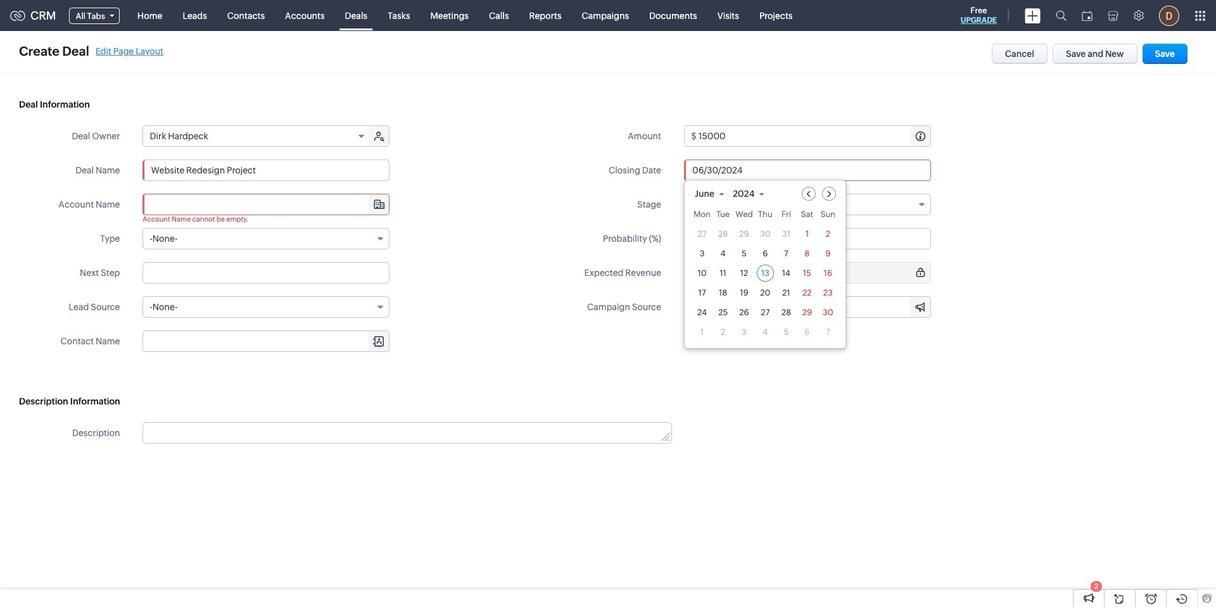 Task type: describe. For each thing, give the bounding box(es) containing it.
thursday column header
[[757, 210, 774, 223]]

create menu element
[[1018, 0, 1049, 31]]

search element
[[1049, 0, 1075, 31]]

logo image
[[10, 10, 25, 21]]

7 row from the top
[[694, 324, 837, 341]]

search image
[[1057, 10, 1067, 21]]

friday column header
[[778, 210, 795, 223]]

4 row from the top
[[694, 265, 837, 282]]

1 row from the top
[[694, 210, 837, 223]]

6 row from the top
[[694, 304, 837, 321]]

profile element
[[1152, 0, 1188, 31]]

5 row from the top
[[694, 285, 837, 302]]

MMM D, YYYY text field
[[685, 160, 932, 181]]

tuesday column header
[[715, 210, 732, 223]]



Task type: vqa. For each thing, say whether or not it's contained in the screenshot.
fifth row from the bottom
yes



Task type: locate. For each thing, give the bounding box(es) containing it.
None text field
[[699, 126, 931, 146], [143, 160, 390, 181], [144, 195, 389, 215], [685, 228, 932, 250], [699, 263, 931, 283], [144, 423, 672, 444], [699, 126, 931, 146], [143, 160, 390, 181], [144, 195, 389, 215], [685, 228, 932, 250], [699, 263, 931, 283], [144, 423, 672, 444]]

row
[[694, 210, 837, 223], [694, 226, 837, 243], [694, 245, 837, 262], [694, 265, 837, 282], [694, 285, 837, 302], [694, 304, 837, 321], [694, 324, 837, 341]]

None text field
[[143, 262, 390, 284], [144, 331, 389, 352], [143, 262, 390, 284], [144, 331, 389, 352]]

saturday column header
[[799, 210, 816, 223]]

calendar image
[[1083, 10, 1093, 21]]

3 row from the top
[[694, 245, 837, 262]]

sunday column header
[[820, 210, 837, 223]]

grid inside choose date dialog
[[685, 207, 846, 349]]

grid
[[685, 207, 846, 349]]

None field
[[61, 5, 127, 26], [144, 126, 370, 146], [695, 187, 731, 201], [733, 187, 771, 201], [685, 194, 932, 215], [144, 195, 389, 215], [143, 228, 390, 250], [143, 297, 390, 318], [144, 331, 389, 352], [61, 5, 127, 26], [144, 126, 370, 146], [695, 187, 731, 201], [733, 187, 771, 201], [685, 194, 932, 215], [144, 195, 389, 215], [143, 228, 390, 250], [143, 297, 390, 318], [144, 331, 389, 352]]

create menu image
[[1026, 8, 1041, 23]]

wednesday column header
[[736, 210, 753, 223]]

monday column header
[[694, 210, 711, 223]]

choose date dialog
[[685, 180, 847, 349]]

profile image
[[1160, 5, 1180, 26]]

2 row from the top
[[694, 226, 837, 243]]



